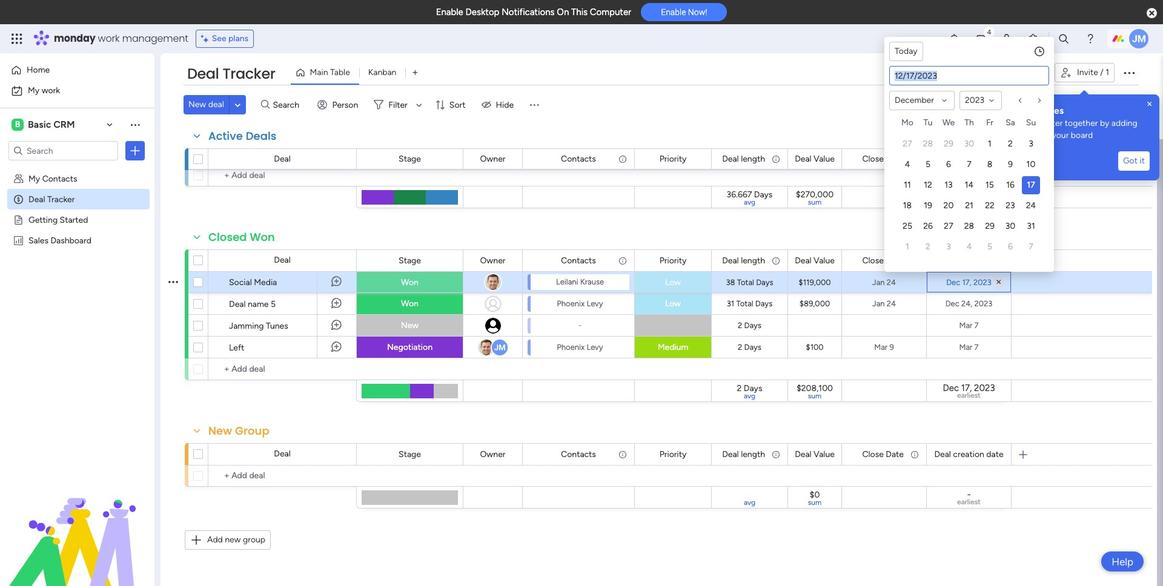 Task type: describe. For each thing, give the bounding box(es) containing it.
13
[[945, 180, 953, 190]]

0 horizontal spatial 27 button
[[898, 135, 917, 153]]

column information image for closed won
[[618, 256, 628, 266]]

monday
[[54, 32, 95, 45]]

0 vertical spatial 27
[[903, 139, 912, 149]]

24 inside "24" button
[[1026, 201, 1036, 211]]

1 date from the top
[[886, 154, 904, 164]]

2 phoenix from the top
[[557, 343, 585, 352]]

1 vertical spatial 6
[[1008, 242, 1013, 252]]

Search in workspace field
[[25, 144, 101, 158]]

v2 search image
[[261, 98, 270, 112]]

media
[[254, 277, 277, 288]]

1 inside button
[[1106, 67, 1109, 78]]

closed
[[208, 230, 247, 245]]

priority for third the priority field from the top
[[660, 449, 687, 460]]

new deal button
[[184, 95, 229, 115]]

saturday element
[[1000, 116, 1021, 134]]

2 value from the top
[[814, 255, 835, 266]]

2 close from the top
[[862, 255, 884, 266]]

see plans
[[212, 33, 248, 44]]

sum for $208,100
[[808, 392, 822, 400]]

31 for 31
[[1027, 221, 1035, 231]]

deal length for closed won
[[722, 255, 765, 266]]

left
[[229, 343, 244, 353]]

0 vertical spatial 7 button
[[960, 156, 978, 174]]

main table
[[310, 67, 350, 78]]

got
[[1123, 156, 1138, 166]]

1 vertical spatial 9
[[890, 343, 894, 352]]

26
[[923, 221, 933, 231]]

social media
[[229, 277, 277, 288]]

9 button
[[1001, 156, 1020, 174]]

0 horizontal spatial 1
[[906, 242, 909, 252]]

1 horizontal spatial options image
[[1122, 65, 1137, 80]]

1 krause from the top
[[580, 149, 604, 158]]

jan 21 earliest
[[956, 189, 982, 206]]

1 horizontal spatial 3
[[946, 242, 951, 252]]

0 vertical spatial 28 button
[[919, 135, 937, 153]]

today button
[[889, 42, 923, 61]]

2 deal value field from the top
[[792, 254, 838, 267]]

owner for third owner 'field' from the top of the page
[[480, 449, 506, 460]]

38
[[726, 278, 735, 287]]

management
[[122, 32, 188, 45]]

deal name 5
[[229, 299, 276, 310]]

1 deal value field from the top
[[792, 152, 838, 166]]

dashboard
[[51, 235, 91, 245]]

we
[[943, 118, 955, 128]]

2023 for dec 24, 2023
[[974, 299, 993, 308]]

2 vertical spatial jan
[[872, 299, 885, 308]]

b
[[15, 119, 20, 130]]

Date field
[[890, 67, 1049, 85]]

1 horizontal spatial 28 button
[[960, 217, 978, 236]]

jamming
[[229, 321, 264, 331]]

2 horizontal spatial 3
[[1029, 139, 1033, 149]]

dec for dec 24, 2023
[[946, 299, 960, 308]]

15 button
[[981, 176, 999, 194]]

angle down image
[[235, 100, 241, 109]]

my work option
[[7, 81, 147, 101]]

12
[[924, 180, 932, 190]]

New Group field
[[205, 423, 272, 439]]

enable for enable desktop notifications on this computer
[[436, 7, 463, 18]]

1 horizontal spatial 29
[[985, 221, 995, 231]]

add time image
[[1034, 45, 1046, 58]]

1 horizontal spatial 5 button
[[981, 238, 999, 256]]

work for monday
[[98, 32, 120, 45]]

your
[[1052, 130, 1069, 141]]

active deals
[[208, 128, 277, 144]]

december
[[895, 95, 934, 105]]

lottie animation element
[[0, 464, 154, 586]]

dec for dec 17, 2023
[[946, 278, 960, 287]]

start
[[986, 118, 1005, 128]]

to
[[1042, 130, 1050, 141]]

1 deal creation date field from the top
[[931, 152, 1007, 166]]

better
[[1039, 118, 1063, 128]]

2 2 days from the top
[[738, 343, 762, 352]]

2 horizontal spatial 5
[[988, 242, 992, 252]]

contacts for contacts field associated with closed won
[[561, 255, 596, 266]]

members
[[1004, 130, 1040, 141]]

1 horizontal spatial 27
[[944, 221, 953, 231]]

negotiation for deal name 3
[[387, 148, 433, 159]]

2 close date from the top
[[862, 255, 904, 266]]

1 horizontal spatial 3 button
[[1022, 135, 1040, 153]]

- for - earliest
[[967, 490, 971, 501]]

won inside field
[[250, 230, 275, 245]]

grid containing mo
[[897, 116, 1041, 257]]

25 button
[[898, 217, 917, 236]]

30 for 30 button to the top
[[964, 139, 974, 149]]

0 horizontal spatial 2 button
[[919, 238, 937, 256]]

closed won
[[208, 230, 275, 245]]

kanban button
[[359, 63, 406, 82]]

notifications image
[[948, 33, 960, 45]]

2 deal creation date field from the top
[[931, 448, 1007, 461]]

1 vertical spatial 4 button
[[960, 238, 978, 256]]

sum for $0
[[808, 499, 822, 507]]

0 horizontal spatial 29 button
[[940, 135, 958, 153]]

0 vertical spatial 30 button
[[960, 135, 978, 153]]

tracker inside list box
[[47, 194, 75, 204]]

26 button
[[919, 217, 937, 236]]

list box containing my contacts
[[0, 166, 154, 414]]

1 owner field from the top
[[477, 152, 509, 166]]

1 vertical spatial 29 button
[[981, 217, 999, 236]]

0 vertical spatial 4 button
[[898, 156, 917, 174]]

1 vertical spatial options image
[[168, 267, 178, 297]]

$0 sum
[[808, 490, 822, 507]]

total for 31
[[736, 299, 753, 308]]

lottie animation image
[[0, 464, 154, 586]]

31 total days
[[727, 299, 773, 308]]

0 horizontal spatial 3 button
[[940, 238, 958, 256]]

36.667 days avg
[[727, 190, 773, 207]]

1 date from the top
[[987, 154, 1004, 164]]

11
[[904, 180, 911, 190]]

dec 17, 2023 earliest
[[943, 383, 995, 400]]

invite for teammates
[[986, 105, 1012, 116]]

2 vertical spatial won
[[401, 299, 419, 309]]

stage for active deals
[[399, 154, 421, 164]]

enable now! button
[[641, 3, 727, 21]]

sales dashboard
[[28, 235, 91, 245]]

together
[[1065, 118, 1098, 128]]

0 horizontal spatial deal tracker
[[28, 194, 75, 204]]

+ add deal text field for -
[[214, 469, 351, 483]]

public board image
[[13, 214, 24, 225]]

0 horizontal spatial 28
[[736, 149, 745, 158]]

2023 for dec 17, 2023
[[974, 278, 992, 287]]

1 horizontal spatial 7 button
[[1022, 238, 1040, 256]]

now!
[[688, 7, 707, 17]]

1 priority field from the top
[[657, 152, 690, 166]]

28 days
[[736, 149, 764, 158]]

1 phoenix levy from the top
[[557, 299, 603, 308]]

2 low from the top
[[665, 299, 681, 309]]

new inside button
[[225, 535, 241, 545]]

14
[[965, 180, 974, 190]]

name for 2
[[248, 127, 269, 138]]

1 vertical spatial 1
[[988, 139, 992, 149]]

2 stage from the top
[[399, 255, 421, 266]]

2 priority field from the top
[[657, 254, 690, 267]]

2 horizontal spatial 28
[[964, 221, 974, 231]]

started
[[60, 214, 88, 225]]

1 low from the top
[[665, 277, 681, 287]]

medium
[[658, 342, 688, 353]]

1 horizontal spatial 1 button
[[981, 135, 999, 153]]

1 vertical spatial jan
[[872, 278, 885, 287]]

1 vertical spatial 1 button
[[898, 238, 917, 256]]

it
[[1140, 156, 1145, 166]]

avg for 36.667
[[744, 198, 756, 207]]

2 days avg
[[737, 384, 762, 400]]

basic crm
[[28, 119, 75, 130]]

arrow down image
[[412, 98, 426, 112]]

0 vertical spatial 5 button
[[919, 156, 937, 174]]

select product image
[[11, 33, 23, 45]]

working
[[1007, 118, 1037, 128]]

th
[[965, 118, 974, 128]]

main table button
[[291, 63, 359, 82]]

on
[[557, 7, 569, 18]]

invite / 1 button
[[1055, 63, 1115, 82]]

feb 10
[[957, 149, 981, 158]]

4 image
[[984, 25, 995, 38]]

1 jan 24 from the top
[[872, 278, 896, 287]]

31 button
[[1022, 217, 1040, 236]]

- earliest
[[957, 490, 981, 506]]

2023 inside 2023 button
[[965, 95, 985, 105]]

fr
[[986, 118, 994, 128]]

0 vertical spatial 5
[[926, 159, 931, 170]]

stage for new group
[[399, 449, 421, 460]]

priority for third the priority field from the bottom
[[660, 154, 687, 164]]

0 horizontal spatial 29
[[944, 139, 954, 149]]

2 leilani from the top
[[556, 277, 578, 287]]

16 button
[[1001, 176, 1020, 194]]

1 phoenix from the top
[[557, 299, 585, 308]]

20 button
[[940, 197, 958, 215]]

today
[[895, 46, 918, 56]]

36.667
[[727, 190, 752, 200]]

2 owner field from the top
[[477, 254, 509, 267]]

1 deal creation date from the top
[[934, 154, 1004, 164]]

home
[[27, 65, 50, 75]]

person button
[[313, 95, 365, 115]]

17 button
[[1022, 176, 1040, 194]]

1 vertical spatial 27 button
[[940, 217, 958, 236]]

2 deal value from the top
[[795, 255, 835, 266]]

1 horizontal spatial 28
[[923, 139, 933, 149]]

invite teammates start working better together by adding new members to your board
[[986, 105, 1138, 141]]

8
[[987, 159, 993, 170]]

update feed image
[[975, 33, 987, 45]]

my contacts
[[28, 173, 77, 184]]

thursday element
[[959, 116, 980, 134]]

2 + add deal text field from the top
[[214, 362, 351, 377]]

invite teammates heading
[[986, 104, 1150, 118]]

2 vertical spatial 5
[[271, 299, 276, 310]]

$208,100 sum
[[797, 384, 833, 400]]

3 deal length field from the top
[[719, 448, 768, 461]]

deals
[[246, 128, 277, 144]]

see plans button
[[196, 30, 254, 48]]

person
[[332, 100, 358, 110]]

9 inside button
[[1008, 159, 1013, 170]]

desktop
[[466, 7, 500, 18]]

+ add deal text field for $270,000
[[214, 168, 351, 183]]

1 levy from the top
[[587, 299, 603, 308]]

Deal Tracker field
[[184, 64, 278, 84]]

1 vertical spatial 24
[[887, 278, 896, 287]]

workspace options image
[[129, 119, 141, 131]]

contacts field for active deals
[[558, 152, 599, 166]]

search everything image
[[1058, 33, 1070, 45]]

1 close from the top
[[862, 154, 884, 164]]

getting started
[[28, 214, 88, 225]]

tunes
[[266, 321, 288, 331]]

column information image for new group
[[771, 450, 781, 460]]

computer
[[590, 7, 631, 18]]

notifications
[[502, 7, 555, 18]]

1 horizontal spatial 6 button
[[1001, 238, 1020, 256]]

add new group button
[[185, 531, 271, 550]]

group
[[235, 423, 269, 439]]

su
[[1026, 118, 1036, 128]]

days inside 36.667 days avg
[[754, 190, 773, 200]]

add new group
[[207, 535, 265, 545]]

Search field
[[270, 96, 306, 113]]

0 horizontal spatial 3
[[271, 149, 275, 159]]

jamming tunes
[[229, 321, 288, 331]]

work for my
[[42, 85, 60, 96]]

$0
[[810, 490, 820, 500]]



Task type: locate. For each thing, give the bounding box(es) containing it.
1 vertical spatial 6 button
[[1001, 238, 1020, 256]]

1 close date field from the top
[[859, 152, 907, 166]]

name down deals
[[248, 149, 269, 159]]

3 name from the top
[[248, 299, 269, 310]]

dec inside dec 17, 2023 earliest
[[943, 383, 959, 394]]

1 right /
[[1106, 67, 1109, 78]]

12 button
[[919, 176, 937, 194]]

new for new group
[[208, 423, 232, 439]]

$78,000
[[800, 149, 830, 158]]

invite up start
[[986, 105, 1012, 116]]

1 creation from the top
[[953, 154, 984, 164]]

0 horizontal spatial 7 button
[[960, 156, 978, 174]]

tracker inside field
[[222, 64, 275, 84]]

contacts field for closed won
[[558, 254, 599, 267]]

1 vertical spatial sum
[[808, 392, 822, 400]]

0 vertical spatial 10
[[972, 149, 981, 158]]

1 vertical spatial avg
[[744, 392, 756, 400]]

value up $270,000
[[814, 154, 835, 164]]

tracker up getting started
[[47, 194, 75, 204]]

1 vertical spatial leilani
[[556, 277, 578, 287]]

5 button up 12
[[919, 156, 937, 174]]

1 mar 7 from the top
[[959, 321, 979, 330]]

7 button
[[960, 156, 978, 174], [1022, 238, 1040, 256]]

Deal Value field
[[792, 152, 838, 166], [792, 254, 838, 267], [792, 448, 838, 461]]

1
[[1106, 67, 1109, 78], [988, 139, 992, 149], [906, 242, 909, 252]]

3 button left to
[[1022, 135, 1040, 153]]

work
[[98, 32, 120, 45], [42, 85, 60, 96]]

Priority field
[[657, 152, 690, 166], [657, 254, 690, 267], [657, 448, 690, 461]]

30 down 23 button
[[1006, 221, 1016, 231]]

27 down 20 button
[[944, 221, 953, 231]]

1 horizontal spatial 5
[[926, 159, 931, 170]]

deal length field for deals
[[719, 152, 768, 166]]

5 up tunes
[[271, 299, 276, 310]]

earliest inside jan 21 earliest
[[957, 198, 981, 206]]

2 negotiation from the top
[[387, 342, 433, 353]]

3 close from the top
[[862, 449, 884, 460]]

1 horizontal spatial enable
[[661, 7, 686, 17]]

next image
[[1035, 96, 1044, 105]]

2023 for dec 17, 2023 earliest
[[974, 383, 995, 394]]

date
[[987, 154, 1004, 164], [987, 449, 1004, 460]]

2 close date field from the top
[[859, 254, 907, 267]]

1 stage field from the top
[[396, 152, 424, 166]]

total down 38 total days
[[736, 299, 753, 308]]

2 vertical spatial new
[[208, 423, 232, 439]]

plans
[[228, 33, 248, 44]]

1 vertical spatial priority field
[[657, 254, 690, 267]]

my work
[[28, 85, 60, 96]]

29 down 22 button
[[985, 221, 995, 231]]

38 total days
[[726, 278, 773, 287]]

1 vertical spatial new
[[401, 320, 419, 331]]

column information image
[[618, 154, 628, 164], [771, 154, 781, 164], [910, 154, 920, 164], [771, 256, 781, 266], [910, 450, 920, 460]]

3 sum from the top
[[808, 499, 822, 507]]

Closed Won field
[[205, 230, 278, 245]]

1 earliest from the top
[[957, 198, 981, 206]]

3 + add deal text field from the top
[[214, 469, 351, 483]]

21 inside button
[[965, 201, 973, 211]]

0 vertical spatial deal length
[[722, 154, 765, 164]]

2 vertical spatial 24
[[887, 299, 896, 308]]

2 contacts field from the top
[[558, 254, 599, 267]]

invite members image
[[1001, 33, 1014, 45]]

deal length for active deals
[[722, 154, 765, 164]]

28 down tuesday element at the right of the page
[[923, 139, 933, 149]]

work right monday
[[98, 32, 120, 45]]

hide
[[496, 100, 514, 110]]

creation for 2nd deal creation date "field" from the top
[[953, 449, 984, 460]]

name up deal name 3
[[248, 127, 269, 138]]

0 horizontal spatial invite
[[986, 105, 1012, 116]]

1 button down 25 button
[[898, 238, 917, 256]]

11 button
[[898, 176, 917, 194]]

21 inside jan 21 earliest
[[973, 189, 982, 200]]

2 horizontal spatial 1
[[1106, 67, 1109, 78]]

length for active deals
[[741, 154, 765, 164]]

23 button
[[1001, 197, 1020, 215]]

previous image
[[1015, 96, 1025, 105]]

2 priority from the top
[[660, 255, 687, 266]]

1 sum from the top
[[808, 198, 822, 207]]

- for -
[[578, 321, 582, 330]]

jeremy miller image
[[1129, 29, 1149, 48]]

0 vertical spatial 29 button
[[940, 135, 958, 153]]

1 value from the top
[[814, 154, 835, 164]]

new inside invite teammates start working better together by adding new members to your board
[[986, 130, 1002, 141]]

30 for the bottom 30 button
[[1006, 221, 1016, 231]]

new
[[188, 99, 206, 110], [401, 320, 419, 331], [208, 423, 232, 439]]

3 stage from the top
[[399, 449, 421, 460]]

0 horizontal spatial 6
[[946, 159, 951, 170]]

home option
[[7, 61, 147, 80]]

2 stage field from the top
[[396, 254, 424, 267]]

2 vertical spatial contacts field
[[558, 448, 599, 461]]

29 button down "wednesday" element
[[940, 135, 958, 153]]

enable inside button
[[661, 7, 686, 17]]

total right 38
[[737, 278, 754, 287]]

contacts
[[561, 154, 596, 164], [42, 173, 77, 184], [561, 255, 596, 266], [561, 449, 596, 460]]

28 up 36.667
[[736, 149, 745, 158]]

1 vertical spatial 30 button
[[1001, 217, 1020, 236]]

1 vertical spatial creation
[[953, 449, 984, 460]]

new right add
[[225, 535, 241, 545]]

option
[[0, 168, 154, 170]]

2023
[[965, 95, 985, 105], [974, 278, 992, 287], [974, 299, 993, 308], [974, 383, 995, 394]]

1 vertical spatial won
[[401, 277, 419, 287]]

priority
[[660, 154, 687, 164], [660, 255, 687, 266], [660, 449, 687, 460]]

earliest inside dec 17, 2023 earliest
[[957, 391, 981, 400]]

2 button down saturday element
[[1001, 135, 1020, 153]]

deal value up $270,000
[[795, 154, 835, 164]]

0 horizontal spatial enable
[[436, 7, 463, 18]]

2 deal length field from the top
[[719, 254, 768, 267]]

17, for dec 17, 2023 earliest
[[961, 383, 972, 394]]

my
[[28, 85, 40, 96], [28, 173, 40, 184]]

1 vertical spatial deal value
[[795, 255, 835, 266]]

1 vertical spatial phoenix levy
[[557, 343, 603, 352]]

28 button
[[919, 135, 937, 153], [960, 217, 978, 236]]

0 vertical spatial contacts field
[[558, 152, 599, 166]]

15
[[986, 180, 994, 190]]

1 vertical spatial new
[[225, 535, 241, 545]]

2 phoenix levy from the top
[[557, 343, 603, 352]]

27 down monday 'element'
[[903, 139, 912, 149]]

monday element
[[897, 116, 918, 134]]

deal value field up $270,000
[[792, 152, 838, 166]]

18 button
[[898, 197, 917, 215]]

10 inside button
[[1027, 159, 1036, 170]]

1 button down friday element at the top right of page
[[981, 135, 999, 153]]

1 close date from the top
[[862, 154, 904, 164]]

my down search in workspace field
[[28, 173, 40, 184]]

+ add deal text field down group
[[214, 469, 351, 483]]

stage field for new group
[[396, 448, 424, 461]]

new inside button
[[188, 99, 206, 110]]

3 deal value field from the top
[[792, 448, 838, 461]]

3 priority from the top
[[660, 449, 687, 460]]

add view image
[[413, 68, 418, 77]]

29 button
[[940, 135, 958, 153], [981, 217, 999, 236]]

negotiation
[[387, 148, 433, 159], [387, 342, 433, 353]]

30 button down 23 button
[[1001, 217, 1020, 236]]

tracker
[[222, 64, 275, 84], [47, 194, 75, 204]]

main
[[310, 67, 328, 78]]

0 vertical spatial deal creation date field
[[931, 152, 1007, 166]]

2 name from the top
[[248, 149, 269, 159]]

deal tracker up angle down image
[[187, 64, 275, 84]]

1 horizontal spatial 1
[[988, 139, 992, 149]]

name up the jamming tunes in the left of the page
[[248, 299, 269, 310]]

1 vertical spatial close date
[[862, 255, 904, 266]]

3 close date from the top
[[862, 449, 904, 460]]

0 horizontal spatial 6 button
[[940, 156, 958, 174]]

2 earliest from the top
[[957, 391, 981, 400]]

$119,000
[[799, 278, 831, 287]]

mar 9
[[874, 343, 894, 352]]

0 horizontal spatial 30 button
[[960, 135, 978, 153]]

2 deal length from the top
[[722, 255, 765, 266]]

1 vertical spatial 7 button
[[1022, 238, 1040, 256]]

deal value field up $119,000
[[792, 254, 838, 267]]

2 leilani krause from the top
[[556, 277, 604, 287]]

1 vertical spatial 27
[[944, 221, 953, 231]]

row group containing 27
[[897, 134, 1041, 257]]

$270,000 sum
[[796, 190, 834, 207]]

0 vertical spatial close date field
[[859, 152, 907, 166]]

Owner field
[[477, 152, 509, 166], [477, 254, 509, 267], [477, 448, 509, 461]]

4 for 4 "button" to the top
[[905, 159, 910, 170]]

home link
[[7, 61, 147, 80]]

Deal length field
[[719, 152, 768, 166], [719, 254, 768, 267], [719, 448, 768, 461]]

by
[[1100, 118, 1110, 128]]

work down home
[[42, 85, 60, 96]]

value up $0
[[814, 449, 835, 460]]

27 button down monday 'element'
[[898, 135, 917, 153]]

4 up 11
[[905, 159, 910, 170]]

priority for 2nd the priority field from the top of the page
[[660, 255, 687, 266]]

new group
[[208, 423, 269, 439]]

my inside option
[[28, 85, 40, 96]]

3 earliest from the top
[[957, 498, 981, 506]]

6 button down 23 button
[[1001, 238, 1020, 256]]

work inside option
[[42, 85, 60, 96]]

1 vertical spatial contacts field
[[558, 254, 599, 267]]

help button
[[1102, 552, 1144, 572]]

9
[[1008, 159, 1013, 170], [890, 343, 894, 352]]

1 vertical spatial 29
[[985, 221, 995, 231]]

low up medium
[[665, 299, 681, 309]]

1 vertical spatial 10
[[1027, 159, 1036, 170]]

1 vertical spatial stage field
[[396, 254, 424, 267]]

1 leilani from the top
[[556, 149, 578, 158]]

+ add deal text field down tunes
[[214, 362, 351, 377]]

27 button down 20 button
[[940, 217, 958, 236]]

new for new deal
[[188, 99, 206, 110]]

deal value up $119,000
[[795, 255, 835, 266]]

+ Add deal text field
[[214, 168, 351, 183], [214, 362, 351, 377], [214, 469, 351, 483]]

16
[[1006, 180, 1015, 190]]

4 up dec 17, 2023
[[967, 242, 972, 252]]

31 for 31 total days
[[727, 299, 734, 308]]

2 creation from the top
[[953, 449, 984, 460]]

sum inside $270,000 sum
[[808, 198, 822, 207]]

1 stage from the top
[[399, 154, 421, 164]]

1 name from the top
[[248, 127, 269, 138]]

0 vertical spatial close date
[[862, 154, 904, 164]]

0 vertical spatial date
[[886, 154, 904, 164]]

2 deal creation date from the top
[[934, 449, 1004, 460]]

0 vertical spatial deal value field
[[792, 152, 838, 166]]

1 vertical spatial stage
[[399, 255, 421, 266]]

2 vertical spatial owner
[[480, 449, 506, 460]]

2 avg from the top
[[744, 392, 756, 400]]

enable left now!
[[661, 7, 686, 17]]

2023 button
[[960, 91, 1002, 110]]

owner for second owner 'field' from the bottom
[[480, 255, 506, 266]]

my down home
[[28, 85, 40, 96]]

active
[[208, 128, 243, 144]]

deal inside list box
[[28, 194, 45, 204]]

2 levy from the top
[[587, 343, 603, 352]]

29 left the 'feb'
[[944, 139, 954, 149]]

1 leilani krause from the top
[[556, 149, 604, 158]]

10 right the 'feb'
[[972, 149, 981, 158]]

0 horizontal spatial 9
[[890, 343, 894, 352]]

deal tracker down my contacts
[[28, 194, 75, 204]]

18
[[903, 201, 912, 211]]

1 vertical spatial work
[[42, 85, 60, 96]]

dapulse close image
[[1147, 7, 1157, 19]]

enable for enable now!
[[661, 7, 686, 17]]

0 vertical spatial deal length field
[[719, 152, 768, 166]]

0 vertical spatial new
[[188, 99, 206, 110]]

1 vertical spatial 28 button
[[960, 217, 978, 236]]

3 date from the top
[[886, 449, 904, 460]]

avg inside 36.667 days avg
[[744, 198, 756, 207]]

stage field for active deals
[[396, 152, 424, 166]]

1 length from the top
[[741, 154, 765, 164]]

23
[[1006, 201, 1015, 211]]

sum inside $208,100 sum
[[808, 392, 822, 400]]

tuesday element
[[918, 116, 938, 134]]

31 inside button
[[1027, 221, 1035, 231]]

deal value up $0
[[795, 449, 835, 460]]

19
[[924, 201, 932, 211]]

1 avg from the top
[[744, 198, 756, 207]]

owner
[[480, 154, 506, 164], [480, 255, 506, 266], [480, 449, 506, 460]]

deal creation date up 14
[[934, 154, 1004, 164]]

20
[[944, 201, 954, 211]]

row group
[[897, 134, 1041, 257]]

1 negotiation from the top
[[387, 148, 433, 159]]

monday marketplace image
[[1028, 33, 1040, 45]]

2 date from the top
[[886, 255, 904, 266]]

creation up '- earliest'
[[953, 449, 984, 460]]

1 horizontal spatial 4
[[967, 242, 972, 252]]

grid
[[897, 116, 1041, 257]]

close date
[[862, 154, 904, 164], [862, 255, 904, 266], [862, 449, 904, 460]]

17, inside dec 17, 2023 earliest
[[961, 383, 972, 394]]

days inside 2 days avg
[[744, 384, 762, 394]]

29 button down 22 button
[[981, 217, 999, 236]]

0 vertical spatial 4
[[905, 159, 910, 170]]

column information image
[[618, 256, 628, 266], [618, 450, 628, 460], [771, 450, 781, 460]]

1 button
[[981, 135, 999, 153], [898, 238, 917, 256]]

1 deal length field from the top
[[719, 152, 768, 166]]

1 + add deal text field from the top
[[214, 168, 351, 183]]

3 close date field from the top
[[859, 448, 907, 461]]

$89,000
[[800, 299, 830, 308]]

4
[[905, 159, 910, 170], [967, 242, 972, 252]]

0 horizontal spatial new
[[225, 535, 241, 545]]

tracker up angle down image
[[222, 64, 275, 84]]

1 vertical spatial jan 24
[[872, 299, 896, 308]]

1 vertical spatial date
[[987, 449, 1004, 460]]

2 owner from the top
[[480, 255, 506, 266]]

3 button
[[1022, 135, 1040, 153], [940, 238, 958, 256]]

$270,000
[[796, 190, 834, 200]]

name for 3
[[248, 149, 269, 159]]

10 right 9 button
[[1027, 159, 1036, 170]]

length for closed won
[[741, 255, 765, 266]]

7 button up 14
[[960, 156, 978, 174]]

3 deal length from the top
[[722, 449, 765, 460]]

workspace image
[[12, 118, 24, 131]]

name for 5
[[248, 299, 269, 310]]

phoenix
[[557, 299, 585, 308], [557, 343, 585, 352]]

2 button down 26 button
[[919, 238, 937, 256]]

1 horizontal spatial 2 button
[[1001, 135, 1020, 153]]

social
[[229, 277, 252, 288]]

new down start
[[986, 130, 1002, 141]]

0 vertical spatial phoenix
[[557, 299, 585, 308]]

2 jan 24 from the top
[[872, 299, 896, 308]]

5 button up dec 17, 2023
[[981, 238, 999, 256]]

1 horizontal spatial 30 button
[[1001, 217, 1020, 236]]

0 vertical spatial creation
[[953, 154, 984, 164]]

new inside field
[[208, 423, 232, 439]]

2 length from the top
[[741, 255, 765, 266]]

1 deal length from the top
[[722, 154, 765, 164]]

sum for $270,000
[[808, 198, 822, 207]]

1 vertical spatial low
[[665, 299, 681, 309]]

4 button up 11
[[898, 156, 917, 174]]

low left 38
[[665, 277, 681, 287]]

31 down "24" button
[[1027, 221, 1035, 231]]

2 krause from the top
[[580, 277, 604, 287]]

table
[[330, 67, 350, 78]]

contacts for first contacts field from the bottom of the page
[[561, 449, 596, 460]]

3 owner from the top
[[480, 449, 506, 460]]

dec for dec 17, 2023 earliest
[[943, 383, 959, 394]]

27 button
[[898, 135, 917, 153], [940, 217, 958, 236]]

1 vertical spatial 2 button
[[919, 238, 937, 256]]

value up $119,000
[[814, 255, 835, 266]]

public dashboard image
[[13, 234, 24, 246]]

invite inside invite teammates start working better together by adding new members to your board
[[986, 105, 1012, 116]]

1 vertical spatial deal length field
[[719, 254, 768, 267]]

3 priority field from the top
[[657, 448, 690, 461]]

3 owner field from the top
[[477, 448, 509, 461]]

3 contacts field from the top
[[558, 448, 599, 461]]

3 button up dec 17, 2023
[[940, 238, 958, 256]]

3 value from the top
[[814, 449, 835, 460]]

2 vertical spatial deal length field
[[719, 448, 768, 461]]

feb
[[957, 149, 971, 158]]

7 button down 31 button
[[1022, 238, 1040, 256]]

1 down 25 button
[[906, 242, 909, 252]]

Deal creation date field
[[931, 152, 1007, 166], [931, 448, 1007, 461]]

30 down thursday element
[[964, 139, 974, 149]]

1 priority from the top
[[660, 154, 687, 164]]

menu image
[[528, 99, 541, 111]]

2 sum from the top
[[808, 392, 822, 400]]

invite for /
[[1077, 67, 1098, 78]]

1 owner from the top
[[480, 154, 506, 164]]

6 button
[[940, 156, 958, 174], [1001, 238, 1020, 256]]

avg for 2
[[744, 392, 756, 400]]

1 horizontal spatial tracker
[[222, 64, 275, 84]]

1 contacts field from the top
[[558, 152, 599, 166]]

2 vertical spatial length
[[741, 449, 765, 460]]

Active Deals field
[[205, 128, 280, 144]]

0 horizontal spatial 10
[[972, 149, 981, 158]]

10 button
[[1022, 156, 1040, 174]]

6 down 23 button
[[1008, 242, 1013, 252]]

deal length field for won
[[719, 254, 768, 267]]

adding
[[1112, 118, 1138, 128]]

total for 38
[[737, 278, 754, 287]]

7
[[967, 159, 972, 170], [1029, 242, 1033, 252], [975, 321, 979, 330], [975, 343, 979, 352]]

days
[[747, 149, 764, 158], [754, 190, 773, 200], [756, 278, 773, 287], [755, 299, 773, 308], [744, 321, 762, 330], [744, 343, 762, 352], [744, 384, 762, 394]]

0 vertical spatial jan
[[956, 189, 971, 200]]

deal creation date field up 14
[[931, 152, 1007, 166]]

0 vertical spatial avg
[[744, 198, 756, 207]]

5 up 12
[[926, 159, 931, 170]]

1 vertical spatial value
[[814, 255, 835, 266]]

contacts for contacts field related to active deals
[[561, 154, 596, 164]]

3 avg from the top
[[744, 499, 756, 507]]

friday element
[[980, 116, 1000, 134]]

creation left 8
[[953, 154, 984, 164]]

29
[[944, 139, 954, 149], [985, 221, 995, 231]]

Contacts field
[[558, 152, 599, 166], [558, 254, 599, 267], [558, 448, 599, 461]]

deal tracker inside field
[[187, 64, 275, 84]]

28 down 21 button
[[964, 221, 974, 231]]

0 vertical spatial name
[[248, 127, 269, 138]]

2 vertical spatial priority field
[[657, 448, 690, 461]]

24 button
[[1022, 197, 1040, 215]]

2 mar 7 from the top
[[959, 343, 979, 352]]

1 down friday element at the top right of page
[[988, 139, 992, 149]]

2 vertical spatial name
[[248, 299, 269, 310]]

30 button down thursday element
[[960, 135, 978, 153]]

enable left desktop
[[436, 7, 463, 18]]

list box
[[0, 166, 154, 414]]

3 left to
[[1029, 139, 1033, 149]]

help
[[1112, 556, 1134, 568]]

owner for 1st owner 'field' from the top
[[480, 154, 506, 164]]

4 for the bottommost 4 "button"
[[967, 242, 972, 252]]

28 button down 21 button
[[960, 217, 978, 236]]

2 vertical spatial + add deal text field
[[214, 469, 351, 483]]

- inside '- earliest'
[[967, 490, 971, 501]]

$208,100
[[797, 384, 833, 394]]

deal creation date up '- earliest'
[[934, 449, 1004, 460]]

invite inside button
[[1077, 67, 1098, 78]]

3 down deals
[[271, 149, 275, 159]]

1 vertical spatial owner
[[480, 255, 506, 266]]

deal value field up $0
[[792, 448, 838, 461]]

6 up 13
[[946, 159, 951, 170]]

jan inside jan 21 earliest
[[956, 189, 971, 200]]

1 horizontal spatial 27 button
[[940, 217, 958, 236]]

my for my work
[[28, 85, 40, 96]]

6 button up 13
[[940, 156, 958, 174]]

0 horizontal spatial 27
[[903, 139, 912, 149]]

options image
[[1122, 65, 1137, 80], [168, 267, 178, 297]]

1 vertical spatial 5
[[988, 242, 992, 252]]

0 vertical spatial 2 button
[[1001, 135, 1020, 153]]

1 2 days from the top
[[738, 321, 762, 330]]

4 button up dec 17, 2023
[[960, 238, 978, 256]]

+ add deal text field down deal name 3
[[214, 168, 351, 183]]

2 vertical spatial stage field
[[396, 448, 424, 461]]

-
[[578, 321, 582, 330], [967, 490, 971, 501]]

this
[[571, 7, 588, 18]]

creation for 1st deal creation date "field"
[[953, 154, 984, 164]]

1 vertical spatial close
[[862, 255, 884, 266]]

1 vertical spatial 2 days
[[738, 343, 762, 352]]

3 stage field from the top
[[396, 448, 424, 461]]

28 button down tuesday element at the right of the page
[[919, 135, 937, 153]]

31 down 38
[[727, 299, 734, 308]]

0 vertical spatial -
[[578, 321, 582, 330]]

3 deal value from the top
[[795, 449, 835, 460]]

workspace selection element
[[12, 118, 77, 132]]

0 vertical spatial 21
[[973, 189, 982, 200]]

Stage field
[[396, 152, 424, 166], [396, 254, 424, 267], [396, 448, 424, 461]]

2 inside 2 days avg
[[737, 384, 742, 394]]

0 vertical spatial 3 button
[[1022, 135, 1040, 153]]

avg inside 2 days avg
[[744, 392, 756, 400]]

negotiation for left
[[387, 342, 433, 353]]

1 vertical spatial tracker
[[47, 194, 75, 204]]

/
[[1100, 67, 1104, 78]]

new deal
[[188, 99, 224, 110]]

10
[[972, 149, 981, 158], [1027, 159, 1036, 170]]

0 vertical spatial my
[[28, 85, 40, 96]]

2 date from the top
[[987, 449, 1004, 460]]

0 vertical spatial 1
[[1106, 67, 1109, 78]]

5 down 22 button
[[988, 242, 992, 252]]

3 length from the top
[[741, 449, 765, 460]]

deal name 2
[[229, 127, 276, 138]]

my for my contacts
[[28, 173, 40, 184]]

hide button
[[477, 95, 521, 115]]

2023 inside dec 17, 2023 earliest
[[974, 383, 995, 394]]

0 vertical spatial length
[[741, 154, 765, 164]]

1 vertical spatial 30
[[1006, 221, 1016, 231]]

invite left /
[[1077, 67, 1098, 78]]

17
[[1027, 180, 1035, 190]]

25
[[903, 221, 912, 231]]

0 vertical spatial + add deal text field
[[214, 168, 351, 183]]

22
[[985, 201, 995, 211]]

1 deal value from the top
[[795, 154, 835, 164]]

wednesday element
[[938, 116, 959, 134]]

17, for dec 17, 2023
[[962, 278, 972, 287]]

Close Date field
[[859, 152, 907, 166], [859, 254, 907, 267], [859, 448, 907, 461]]

deal creation date field up '- earliest'
[[931, 448, 1007, 461]]

new for new
[[401, 320, 419, 331]]

close image
[[1145, 99, 1155, 109]]

name
[[248, 127, 269, 138], [248, 149, 269, 159], [248, 299, 269, 310]]

invite / 1
[[1077, 67, 1109, 78]]

sunday element
[[1021, 116, 1041, 134]]

3 up dec 17, 2023
[[946, 242, 951, 252]]

1 vertical spatial mar 7
[[959, 343, 979, 352]]

options image
[[129, 145, 141, 157]]

help image
[[1084, 33, 1097, 45]]



Task type: vqa. For each thing, say whether or not it's contained in the screenshot.
24
yes



